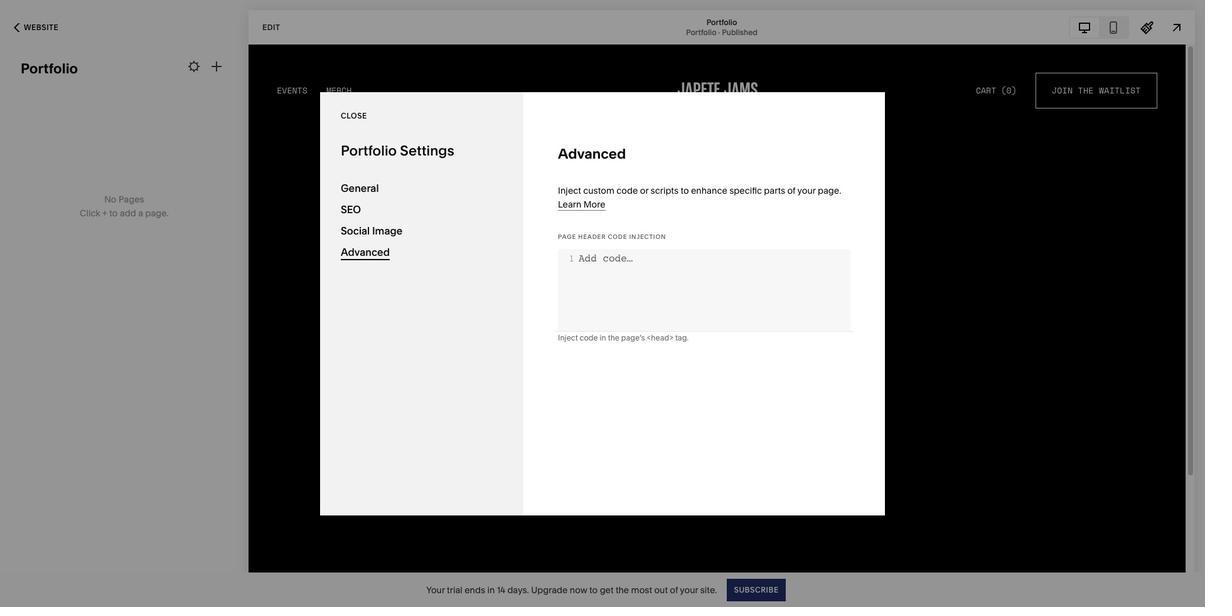 Task type: locate. For each thing, give the bounding box(es) containing it.
0 horizontal spatial advanced
[[341, 246, 390, 258]]

1 vertical spatial of
[[670, 585, 678, 596]]

trial
[[447, 585, 463, 596]]

0 vertical spatial of
[[788, 185, 796, 196]]

+
[[102, 208, 107, 219]]

to
[[681, 185, 689, 196], [109, 208, 118, 219], [590, 585, 598, 596]]

tab list
[[1070, 17, 1128, 37]]

0 vertical spatial page.
[[818, 185, 841, 196]]

learn
[[558, 199, 582, 210]]

edit button
[[254, 16, 288, 39]]

1 inject from the top
[[558, 185, 581, 196]]

specific
[[730, 185, 762, 196]]

2 horizontal spatial to
[[681, 185, 689, 196]]

1 vertical spatial to
[[109, 208, 118, 219]]

0 horizontal spatial in
[[487, 585, 495, 596]]

0 vertical spatial inject
[[558, 185, 581, 196]]

0 horizontal spatial of
[[670, 585, 678, 596]]

1 horizontal spatial to
[[590, 585, 598, 596]]

social
[[341, 224, 370, 237]]

to right scripts
[[681, 185, 689, 196]]

out
[[654, 585, 668, 596]]

0 horizontal spatial your
[[680, 585, 698, 596]]

page. inside "inject custom code or scripts to enhance specific parts of your page. learn more"
[[818, 185, 841, 196]]

in left page's at right bottom
[[600, 333, 606, 342]]

to left get
[[590, 585, 598, 596]]

your
[[798, 185, 816, 196], [680, 585, 698, 596]]

inject
[[558, 185, 581, 196], [558, 333, 578, 342]]

custom
[[583, 185, 615, 196]]

code inside "inject custom code or scripts to enhance specific parts of your page. learn more"
[[617, 185, 638, 196]]

settings
[[400, 142, 454, 159]]

scripts
[[651, 185, 679, 196]]

in inside "dialog"
[[600, 333, 606, 342]]

1 vertical spatial page.
[[145, 208, 169, 219]]

page. inside no pages click + to add a page.
[[145, 208, 169, 219]]

portfolio up the ·
[[707, 17, 737, 27]]

1 horizontal spatial advanced
[[558, 145, 626, 162]]

code
[[617, 185, 638, 196], [580, 333, 598, 342]]

1 vertical spatial inject
[[558, 333, 578, 342]]

14
[[497, 585, 505, 596]]

days.
[[507, 585, 529, 596]]

0 horizontal spatial code
[[580, 333, 598, 342]]

page.
[[818, 185, 841, 196], [145, 208, 169, 219]]

portfolio down close button
[[341, 142, 397, 159]]

1 horizontal spatial your
[[798, 185, 816, 196]]

1 vertical spatial code
[[580, 333, 598, 342]]

1 vertical spatial in
[[487, 585, 495, 596]]

inject for inject code in the page's <head> tag.
[[558, 333, 578, 342]]

ends
[[465, 585, 485, 596]]

general link
[[341, 177, 503, 199]]

0 horizontal spatial to
[[109, 208, 118, 219]]

dialog
[[320, 92, 885, 516]]

social image link
[[341, 220, 503, 241]]

get
[[600, 585, 614, 596]]

edit
[[262, 22, 280, 32]]

now
[[570, 585, 587, 596]]

0 vertical spatial the
[[608, 333, 620, 342]]

the
[[608, 333, 620, 342], [616, 585, 629, 596]]

of right out
[[670, 585, 678, 596]]

no pages click + to add a page.
[[80, 194, 169, 219]]

page. right the parts
[[818, 185, 841, 196]]

2 inject from the top
[[558, 333, 578, 342]]

portfolio
[[707, 17, 737, 27], [686, 27, 717, 37], [21, 60, 78, 77], [341, 142, 397, 159]]

image
[[372, 224, 403, 237]]

header
[[578, 233, 606, 240]]

inject code in the page's <head> tag.
[[558, 333, 689, 342]]

portfolio down website
[[21, 60, 78, 77]]

portfolio left the ·
[[686, 27, 717, 37]]

1 horizontal spatial code
[[617, 185, 638, 196]]

page
[[558, 233, 576, 240]]

code left page's at right bottom
[[580, 333, 598, 342]]

learn more link
[[558, 199, 606, 211]]

1 horizontal spatial of
[[788, 185, 796, 196]]

your left site.
[[680, 585, 698, 596]]

1 horizontal spatial page.
[[818, 185, 841, 196]]

of
[[788, 185, 796, 196], [670, 585, 678, 596]]

your right the parts
[[798, 185, 816, 196]]

code
[[608, 233, 627, 240]]

advanced up custom on the top of the page
[[558, 145, 626, 162]]

advanced down social image
[[341, 246, 390, 258]]

most
[[631, 585, 652, 596]]

0 vertical spatial to
[[681, 185, 689, 196]]

in left 14
[[487, 585, 495, 596]]

inject inside "inject custom code or scripts to enhance specific parts of your page. learn more"
[[558, 185, 581, 196]]

0 vertical spatial in
[[600, 333, 606, 342]]

to right +
[[109, 208, 118, 219]]

advanced
[[558, 145, 626, 162], [341, 246, 390, 258]]

your trial ends in 14 days. upgrade now to get the most out of your site.
[[426, 585, 717, 596]]

website
[[24, 23, 59, 32]]

0 vertical spatial your
[[798, 185, 816, 196]]

close button
[[341, 105, 367, 127]]

no
[[104, 194, 116, 205]]

of right the parts
[[788, 185, 796, 196]]

seo link
[[341, 199, 503, 220]]

1 horizontal spatial in
[[600, 333, 606, 342]]

0 horizontal spatial page.
[[145, 208, 169, 219]]

portfolio inside "dialog"
[[341, 142, 397, 159]]

page. right a
[[145, 208, 169, 219]]

<head>
[[647, 333, 674, 342]]

the left page's at right bottom
[[608, 333, 620, 342]]

the right get
[[616, 585, 629, 596]]

0 vertical spatial code
[[617, 185, 638, 196]]

tag.
[[675, 333, 689, 342]]

code left or
[[617, 185, 638, 196]]

in
[[600, 333, 606, 342], [487, 585, 495, 596]]



Task type: describe. For each thing, give the bounding box(es) containing it.
1 vertical spatial your
[[680, 585, 698, 596]]

close
[[341, 111, 367, 121]]

advanced link
[[341, 241, 503, 263]]

page's
[[621, 333, 645, 342]]

·
[[718, 27, 720, 37]]

your
[[426, 585, 445, 596]]

portfolio portfolio · published
[[686, 17, 758, 37]]

or
[[640, 185, 649, 196]]

1
[[569, 253, 574, 263]]

click
[[80, 208, 100, 219]]

portfolio for portfolio portfolio · published
[[707, 17, 737, 27]]

site.
[[700, 585, 717, 596]]

inject for inject custom code or scripts to enhance specific parts of your page. learn more
[[558, 185, 581, 196]]

inject custom code or scripts to enhance specific parts of your page. learn more
[[558, 185, 841, 210]]

page header code injection
[[558, 233, 666, 240]]

portfolio for portfolio settings
[[341, 142, 397, 159]]

injection
[[629, 233, 666, 240]]

general
[[341, 182, 379, 194]]

your inside "inject custom code or scripts to enhance specific parts of your page. learn more"
[[798, 185, 816, 196]]

1 vertical spatial the
[[616, 585, 629, 596]]

2 vertical spatial to
[[590, 585, 598, 596]]

social image
[[341, 224, 403, 237]]

portfolio settings
[[341, 142, 454, 159]]

the inside "dialog"
[[608, 333, 620, 342]]

pages
[[119, 194, 144, 205]]

dialog containing portfolio settings
[[320, 92, 885, 516]]

upgrade
[[531, 585, 568, 596]]

a
[[138, 208, 143, 219]]

add
[[120, 208, 136, 219]]

published
[[722, 27, 758, 37]]

to inside "inject custom code or scripts to enhance specific parts of your page. learn more"
[[681, 185, 689, 196]]

of inside "inject custom code or scripts to enhance specific parts of your page. learn more"
[[788, 185, 796, 196]]

seo
[[341, 203, 361, 216]]

enhance
[[691, 185, 727, 196]]

website button
[[0, 14, 72, 41]]

to inside no pages click + to add a page.
[[109, 208, 118, 219]]

more
[[584, 199, 606, 210]]

parts
[[764, 185, 785, 196]]

1 vertical spatial advanced
[[341, 246, 390, 258]]

0 vertical spatial advanced
[[558, 145, 626, 162]]

portfolio for portfolio
[[21, 60, 78, 77]]



Task type: vqa. For each thing, say whether or not it's contained in the screenshot.
bottommost the
yes



